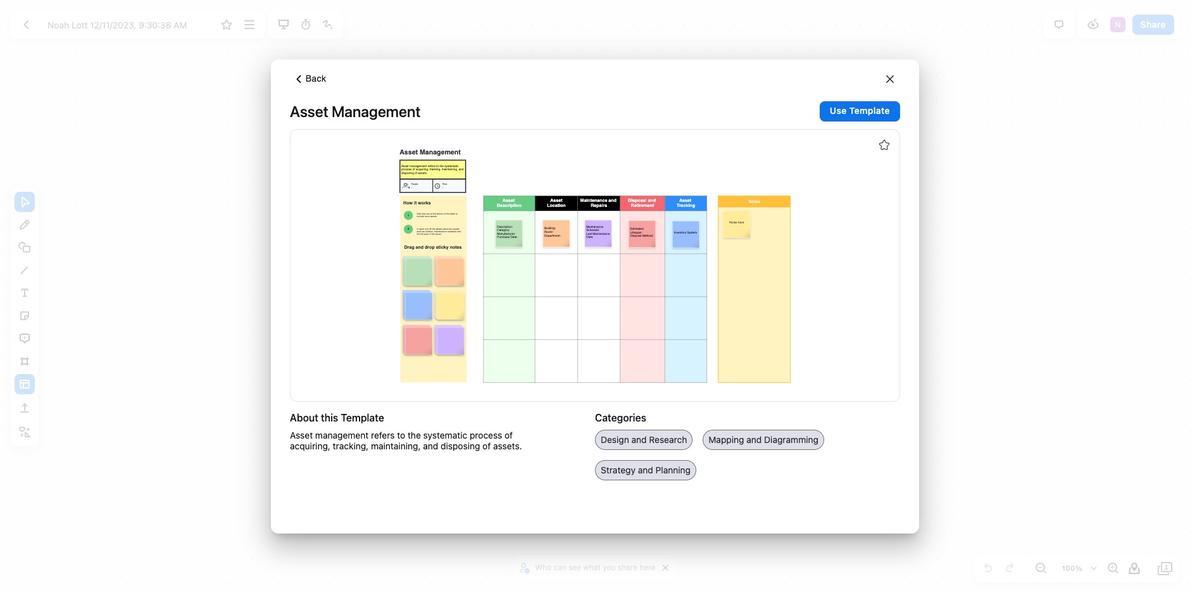 Task type: describe. For each thing, give the bounding box(es) containing it.
acquiring,
[[290, 441, 330, 451]]

100
[[1062, 564, 1075, 572]]

the
[[408, 430, 421, 441]]

can
[[554, 563, 566, 572]]

diagramming
[[764, 434, 819, 445]]

mapping and diagramming
[[709, 434, 819, 445]]

%
[[1075, 564, 1083, 572]]

asset management
[[290, 102, 421, 120]]

who can see what you share here button
[[517, 558, 659, 577]]

1 asset from the top
[[290, 102, 328, 120]]

star this whiteboard image
[[879, 140, 890, 150]]

back button
[[290, 69, 330, 89]]

pages image
[[1158, 561, 1173, 576]]

who
[[535, 563, 551, 572]]

strategy and planning
[[601, 465, 691, 475]]

management
[[332, 102, 421, 120]]

tracking,
[[333, 441, 369, 451]]

more tools image
[[17, 425, 32, 440]]

this
[[321, 412, 338, 424]]

planning
[[656, 465, 691, 475]]

star this whiteboard image
[[219, 17, 234, 32]]

disposing
[[441, 441, 480, 451]]

mapping
[[709, 434, 744, 445]]

1 horizontal spatial of
[[505, 430, 513, 441]]

categories
[[595, 412, 646, 424]]

see
[[569, 563, 581, 572]]

share
[[1141, 19, 1166, 30]]

comment panel image
[[1051, 17, 1067, 32]]

design and research
[[601, 434, 687, 445]]

laser image
[[320, 17, 336, 32]]

templates image
[[17, 377, 32, 392]]

strategy
[[601, 465, 636, 475]]

about
[[290, 412, 318, 424]]

use
[[830, 105, 847, 116]]

template inside about this template asset management refers to the systematic process of acquiring, tracking, maintaining, and disposing of assets.
[[341, 412, 384, 424]]

present image
[[276, 17, 291, 32]]

timer image
[[298, 17, 313, 32]]

zoom in image
[[1105, 561, 1121, 576]]

and for mapping
[[747, 434, 762, 445]]

0 horizontal spatial of
[[483, 441, 491, 451]]



Task type: locate. For each thing, give the bounding box(es) containing it.
dashboard image
[[18, 17, 34, 32]]

zoom out image
[[1033, 561, 1048, 576]]

research
[[649, 434, 687, 445]]

back
[[306, 74, 326, 84]]

who can see what you share here
[[535, 563, 656, 572]]

asset down back button
[[290, 102, 328, 120]]

template inside button
[[850, 105, 890, 116]]

upload image
[[17, 401, 32, 416]]

of right process
[[505, 430, 513, 441]]

process
[[470, 430, 502, 441]]

share button
[[1132, 15, 1174, 35]]

and right design
[[632, 434, 647, 445]]

template up refers
[[341, 412, 384, 424]]

and inside about this template asset management refers to the systematic process of acquiring, tracking, maintaining, and disposing of assets.
[[423, 441, 438, 451]]

maintaining,
[[371, 441, 421, 451]]

asset down about
[[290, 430, 313, 441]]

you
[[603, 563, 616, 572]]

and right the
[[423, 441, 438, 451]]

management
[[315, 430, 369, 441]]

and
[[632, 434, 647, 445], [747, 434, 762, 445], [423, 441, 438, 451], [638, 465, 653, 475]]

1 horizontal spatial template
[[850, 105, 890, 116]]

asset
[[290, 102, 328, 120], [290, 430, 313, 441]]

here
[[640, 563, 656, 572]]

2 asset from the top
[[290, 430, 313, 441]]

Document name text field
[[38, 15, 215, 35]]

use template button
[[820, 101, 900, 121]]

all eyes on me image
[[1086, 17, 1101, 32]]

template right use
[[850, 105, 890, 116]]

and for design
[[632, 434, 647, 445]]

refers
[[371, 430, 395, 441]]

template detail image
[[290, 129, 900, 402]]

to
[[397, 430, 405, 441]]

and right strategy
[[638, 465, 653, 475]]

more options image
[[242, 17, 257, 32]]

1 vertical spatial template
[[341, 412, 384, 424]]

0 vertical spatial template
[[850, 105, 890, 116]]

0 vertical spatial asset
[[290, 102, 328, 120]]

assets.
[[493, 441, 522, 451]]

1 vertical spatial asset
[[290, 430, 313, 441]]

systematic
[[423, 430, 467, 441]]

0 horizontal spatial template
[[341, 412, 384, 424]]

and for strategy
[[638, 465, 653, 475]]

and right mapping at the right bottom of page
[[747, 434, 762, 445]]

of left assets.
[[483, 441, 491, 451]]

share
[[618, 563, 638, 572]]

asset inside about this template asset management refers to the systematic process of acquiring, tracking, maintaining, and disposing of assets.
[[290, 430, 313, 441]]

what
[[583, 563, 601, 572]]

100 %
[[1062, 564, 1083, 572]]

design
[[601, 434, 629, 445]]

use template
[[830, 105, 890, 116]]

of
[[505, 430, 513, 441], [483, 441, 491, 451]]

about this template asset management refers to the systematic process of acquiring, tracking, maintaining, and disposing of assets.
[[290, 412, 522, 451]]

template
[[850, 105, 890, 116], [341, 412, 384, 424]]



Task type: vqa. For each thing, say whether or not it's contained in the screenshot.
Recordings
no



